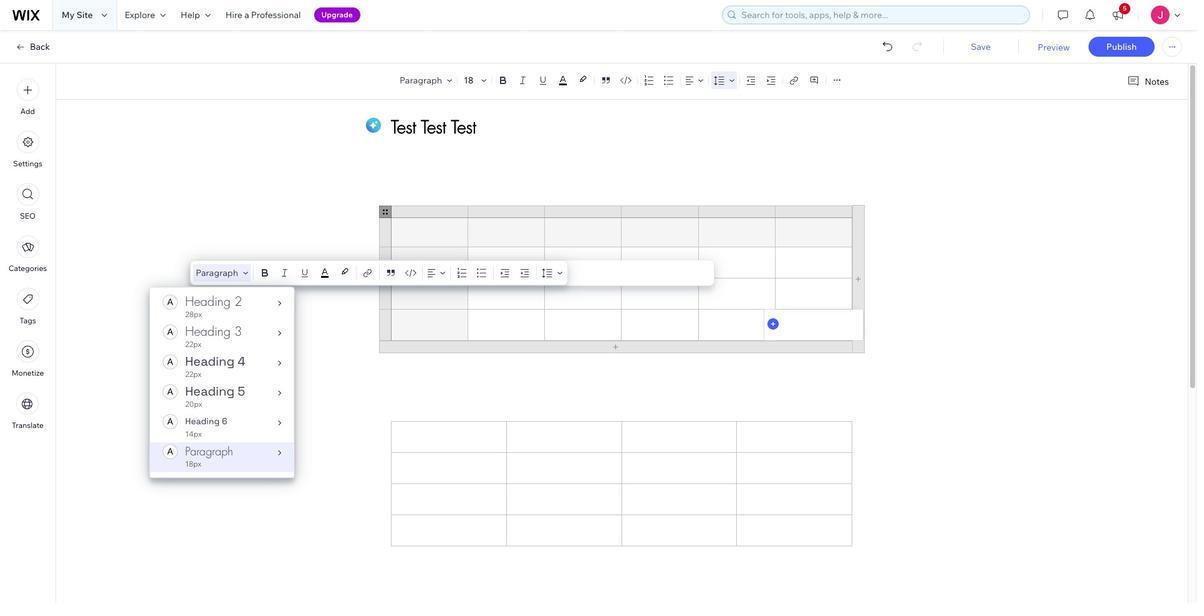 Task type: describe. For each thing, give the bounding box(es) containing it.
Add a Catchy Title text field
[[391, 115, 839, 138]]

back button
[[15, 41, 50, 52]]

publish button
[[1089, 37, 1155, 57]]

09 icons / 05 xlarge48 / 07 arrow / 01 arrow right image for 4
[[278, 361, 281, 366]]

0 horizontal spatial 5
[[238, 384, 245, 400]]

4
[[238, 354, 246, 370]]

preview
[[1038, 42, 1070, 53]]

2
[[235, 294, 242, 310]]

14px
[[185, 430, 202, 439]]

heading for heading 3
[[185, 324, 231, 340]]

my
[[62, 9, 75, 21]]

group image for heading 6
[[163, 415, 178, 429]]

add button
[[17, 79, 39, 116]]

6
[[222, 416, 227, 427]]

hire a professional
[[226, 9, 301, 21]]

seo
[[20, 211, 36, 221]]

3
[[235, 324, 242, 340]]

monetize
[[12, 369, 44, 378]]

tags
[[20, 316, 36, 326]]

5 inside button
[[1123, 4, 1127, 12]]

seo button
[[17, 183, 39, 221]]

save
[[971, 41, 991, 52]]

small plus image
[[768, 319, 779, 330]]

hire
[[226, 9, 243, 21]]

my site
[[62, 9, 93, 21]]

group image for heading 2
[[163, 295, 178, 310]]

settings button
[[13, 131, 42, 168]]

28px
[[185, 310, 202, 319]]

2 vertical spatial paragraph
[[185, 445, 233, 459]]

monetize button
[[12, 341, 44, 378]]

professional
[[251, 9, 301, 21]]

preview button
[[1038, 42, 1070, 53]]

5 button
[[1105, 0, 1132, 30]]

group image for paragraph
[[163, 444, 178, 459]]

help button
[[173, 0, 218, 30]]

add
[[20, 107, 35, 116]]

Search for tools, apps, help & more... field
[[738, 6, 1026, 24]]

1 vertical spatial paragraph button
[[193, 264, 251, 282]]

group image for heading 3
[[163, 325, 178, 340]]

22px for heading 4
[[185, 370, 202, 379]]

09 icons / 05 xlarge48 / 07 arrow / 01 arrow right image for 2
[[278, 301, 281, 306]]



Task type: vqa. For each thing, say whether or not it's contained in the screenshot.
rightmost Open
no



Task type: locate. For each thing, give the bounding box(es) containing it.
heading up heading 6
[[185, 384, 235, 400]]

5
[[1123, 4, 1127, 12], [238, 384, 245, 400]]

1 vertical spatial paragraph
[[196, 268, 238, 279]]

09 icons / 05 xlarge48 / 07 arrow / 01 arrow right image for 5
[[278, 391, 281, 396]]

categories
[[9, 264, 47, 273]]

paragraph up "18px"
[[185, 445, 233, 459]]

heading for heading 6
[[185, 416, 220, 427]]

heading down heading 3
[[185, 354, 235, 370]]

publish
[[1107, 41, 1137, 52]]

paragraph button up the heading 2
[[193, 264, 251, 282]]

09 icons / 05 xlarge48 / 07 arrow / 01 arrow right image for 3
[[278, 331, 281, 336]]

group image
[[163, 295, 178, 310], [163, 385, 178, 400], [163, 415, 178, 429]]

2 group image from the top
[[163, 385, 178, 400]]

0 vertical spatial paragraph button
[[397, 72, 455, 89]]

1 horizontal spatial paragraph button
[[397, 72, 455, 89]]

heading 5
[[185, 384, 245, 400]]

2 22px from the top
[[185, 370, 202, 379]]

upgrade button
[[314, 7, 360, 22]]

3 heading from the top
[[185, 354, 235, 370]]

2 group image from the top
[[163, 355, 178, 370]]

group image for heading 4
[[163, 355, 178, 370]]

2 vertical spatial group image
[[163, 444, 178, 459]]

heading down the 28px
[[185, 324, 231, 340]]

5 up publish button
[[1123, 4, 1127, 12]]

0 vertical spatial group image
[[163, 325, 178, 340]]

group image left the heading 2
[[163, 295, 178, 310]]

1 group image from the top
[[163, 325, 178, 340]]

09 icons / 05 xlarge48 / 07 arrow / 01 arrow right image
[[278, 301, 281, 306], [278, 331, 281, 336], [278, 361, 281, 366], [278, 391, 281, 396], [278, 421, 281, 426], [278, 451, 281, 456]]

2 heading from the top
[[185, 324, 231, 340]]

22px up heading 4
[[185, 340, 202, 349]]

18px
[[185, 460, 202, 469]]

group image left heading 5
[[163, 385, 178, 400]]

0 vertical spatial paragraph
[[400, 75, 442, 86]]

Font Size field
[[463, 74, 477, 87]]

1 vertical spatial 5
[[238, 384, 245, 400]]

notes
[[1145, 76, 1170, 87]]

4 heading from the top
[[185, 384, 235, 400]]

group image for heading 5
[[163, 385, 178, 400]]

paragraph button left "font size" field
[[397, 72, 455, 89]]

group image
[[163, 325, 178, 340], [163, 355, 178, 370], [163, 444, 178, 459]]

help
[[181, 9, 200, 21]]

notes button
[[1123, 73, 1173, 90]]

22px for heading 3
[[185, 340, 202, 349]]

settings
[[13, 159, 42, 168]]

heading 6
[[185, 416, 227, 427]]

group image left heading 6
[[163, 415, 178, 429]]

small plus button
[[768, 319, 779, 330]]

heading left 2
[[185, 294, 231, 310]]

heading 3
[[185, 324, 242, 340]]

menu
[[0, 71, 56, 438]]

6 09 icons / 05 xlarge48 / 07 arrow / 01 arrow right image from the top
[[278, 451, 281, 456]]

back
[[30, 41, 50, 52]]

paragraph for topmost paragraph button
[[400, 75, 442, 86]]

3 09 icons / 05 xlarge48 / 07 arrow / 01 arrow right image from the top
[[278, 361, 281, 366]]

paragraph left "font size" field
[[400, 75, 442, 86]]

5 09 icons / 05 xlarge48 / 07 arrow / 01 arrow right image from the top
[[278, 421, 281, 426]]

1 vertical spatial 22px
[[185, 370, 202, 379]]

heading for heading 2
[[185, 294, 231, 310]]

explore
[[125, 9, 155, 21]]

1 vertical spatial group image
[[163, 355, 178, 370]]

site
[[77, 9, 93, 21]]

0 vertical spatial group image
[[163, 295, 178, 310]]

upgrade
[[322, 10, 353, 19]]

0 horizontal spatial paragraph button
[[193, 264, 251, 282]]

22px up heading 5
[[185, 370, 202, 379]]

heading
[[185, 294, 231, 310], [185, 324, 231, 340], [185, 354, 235, 370], [185, 384, 235, 400], [185, 416, 220, 427]]

save button
[[956, 41, 1006, 52]]

0 vertical spatial 5
[[1123, 4, 1127, 12]]

paragraph for bottom paragraph button
[[196, 268, 238, 279]]

translate button
[[12, 393, 44, 430]]

a
[[244, 9, 249, 21]]

categories button
[[9, 236, 47, 273]]

3 group image from the top
[[163, 444, 178, 459]]

3 group image from the top
[[163, 415, 178, 429]]

hire a professional link
[[218, 0, 308, 30]]

tags button
[[17, 288, 39, 326]]

menu containing add
[[0, 71, 56, 438]]

heading for heading 4
[[185, 354, 235, 370]]

2 09 icons / 05 xlarge48 / 07 arrow / 01 arrow right image from the top
[[278, 331, 281, 336]]

heading 4
[[185, 354, 246, 370]]

09 icons / 05 xlarge48 / 07 arrow / 01 arrow right image for 6
[[278, 421, 281, 426]]

20px
[[185, 400, 202, 409]]

2 vertical spatial group image
[[163, 415, 178, 429]]

paragraph up the heading 2
[[196, 268, 238, 279]]

0 vertical spatial 22px
[[185, 340, 202, 349]]

paragraph button
[[397, 72, 455, 89], [193, 264, 251, 282]]

1 22px from the top
[[185, 340, 202, 349]]

heading for heading 5
[[185, 384, 235, 400]]

5 heading from the top
[[185, 416, 220, 427]]

1 heading from the top
[[185, 294, 231, 310]]

1 horizontal spatial 5
[[1123, 4, 1127, 12]]

1 vertical spatial group image
[[163, 385, 178, 400]]

1 09 icons / 05 xlarge48 / 07 arrow / 01 arrow right image from the top
[[278, 301, 281, 306]]

heading up 14px
[[185, 416, 220, 427]]

4 09 icons / 05 xlarge48 / 07 arrow / 01 arrow right image from the top
[[278, 391, 281, 396]]

1 group image from the top
[[163, 295, 178, 310]]

22px
[[185, 340, 202, 349], [185, 370, 202, 379]]

translate
[[12, 421, 44, 430]]

5 down the '4'
[[238, 384, 245, 400]]

paragraph
[[400, 75, 442, 86], [196, 268, 238, 279], [185, 445, 233, 459]]

heading 2
[[185, 294, 242, 310]]



